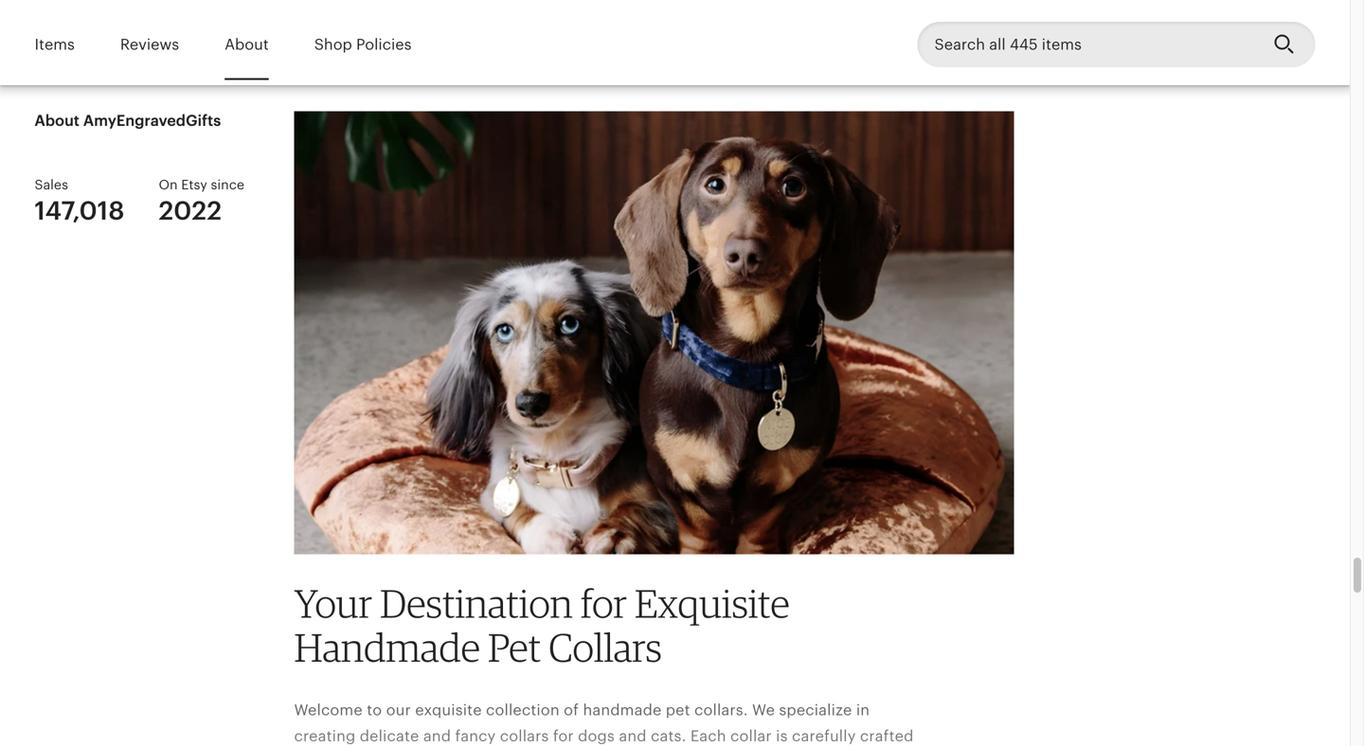 Task type: describe. For each thing, give the bounding box(es) containing it.
sales
[[35, 177, 68, 192]]

in
[[857, 702, 870, 719]]

collars.
[[695, 702, 748, 719]]

about amyengravedgifts
[[35, 112, 221, 129]]

etsy
[[181, 177, 207, 192]]

to
[[367, 702, 382, 719]]

on etsy since 2022
[[159, 177, 244, 226]]

reviews
[[120, 36, 179, 53]]

carefully
[[792, 728, 856, 745]]

delicate
[[360, 728, 419, 745]]

fancy
[[455, 728, 496, 745]]

each
[[691, 728, 727, 745]]

collars
[[549, 624, 662, 671]]

pet
[[666, 702, 691, 719]]

shop policies link
[[314, 23, 412, 67]]

items link
[[35, 23, 75, 67]]

Search all 445 items text field
[[918, 22, 1259, 67]]

handmade
[[294, 624, 480, 671]]

destination
[[380, 580, 573, 628]]

about for about
[[225, 36, 269, 53]]

items
[[35, 36, 75, 53]]

shop policies
[[314, 36, 412, 53]]

your destination for exquisite handmade pet collars
[[294, 580, 790, 671]]

cats.
[[651, 728, 687, 745]]



Task type: vqa. For each thing, say whether or not it's contained in the screenshot.
the bottom About
yes



Task type: locate. For each thing, give the bounding box(es) containing it.
handmade
[[583, 702, 662, 719]]

of
[[564, 702, 579, 719]]

collection
[[486, 702, 560, 719]]

1 horizontal spatial and
[[619, 728, 647, 745]]

your
[[294, 580, 372, 628]]

reviews link
[[120, 23, 179, 67]]

1 vertical spatial about
[[35, 112, 80, 129]]

0 vertical spatial about
[[225, 36, 269, 53]]

0 horizontal spatial about
[[35, 112, 80, 129]]

147,018
[[35, 196, 125, 226]]

welcome to our exquisite collection of handmade pet collars. we specialize in creating delicate and fancy collars for dogs and cats. each collar is carefully crafte
[[294, 702, 930, 747]]

1 and from the left
[[423, 728, 451, 745]]

about left shop
[[225, 36, 269, 53]]

for inside welcome to our exquisite collection of handmade pet collars. we specialize in creating delicate and fancy collars for dogs and cats. each collar is carefully crafte
[[553, 728, 574, 745]]

1 vertical spatial for
[[553, 728, 574, 745]]

collars
[[500, 728, 549, 745]]

amyengravedgifts
[[83, 112, 221, 129]]

shop
[[314, 36, 352, 53]]

about for about amyengravedgifts
[[35, 112, 80, 129]]

about link
[[225, 23, 269, 67]]

sales 147,018
[[35, 177, 125, 226]]

since
[[211, 177, 244, 192]]

specialize
[[779, 702, 852, 719]]

1 horizontal spatial about
[[225, 36, 269, 53]]

1 horizontal spatial for
[[581, 580, 627, 628]]

2 and from the left
[[619, 728, 647, 745]]

is
[[776, 728, 788, 745]]

dogs
[[578, 728, 615, 745]]

0 vertical spatial for
[[581, 580, 627, 628]]

welcome
[[294, 702, 363, 719]]

and down handmade
[[619, 728, 647, 745]]

collar
[[731, 728, 772, 745]]

about up sales
[[35, 112, 80, 129]]

exquisite
[[635, 580, 790, 628]]

for
[[581, 580, 627, 628], [553, 728, 574, 745]]

about
[[225, 36, 269, 53], [35, 112, 80, 129]]

and down exquisite
[[423, 728, 451, 745]]

we
[[753, 702, 775, 719]]

policies
[[356, 36, 412, 53]]

creating
[[294, 728, 356, 745]]

for inside your destination for exquisite handmade pet collars
[[581, 580, 627, 628]]

on
[[159, 177, 178, 192]]

exquisite
[[415, 702, 482, 719]]

pet
[[488, 624, 541, 671]]

our
[[386, 702, 411, 719]]

0 horizontal spatial for
[[553, 728, 574, 745]]

2022
[[159, 196, 222, 226]]

0 horizontal spatial and
[[423, 728, 451, 745]]

and
[[423, 728, 451, 745], [619, 728, 647, 745]]



